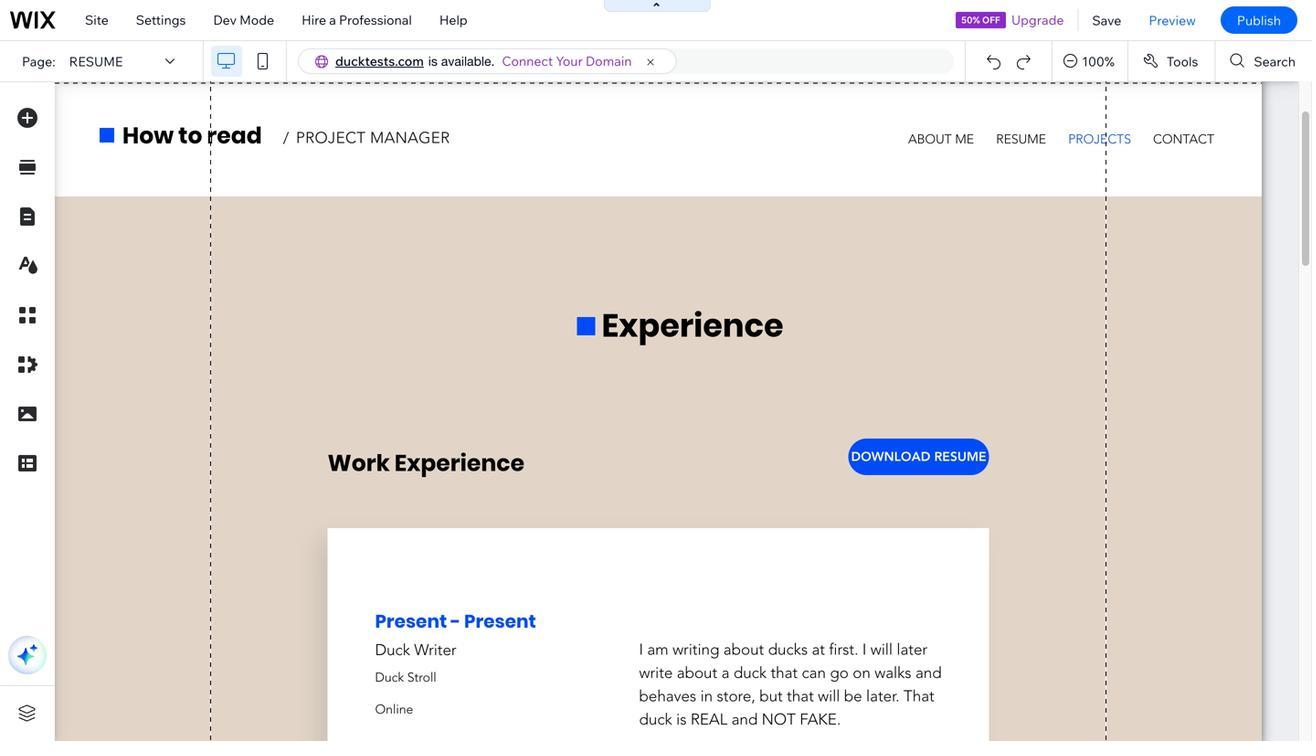 Task type: describe. For each thing, give the bounding box(es) containing it.
a
[[329, 12, 336, 28]]

publish
[[1237, 12, 1281, 28]]

hire a professional
[[302, 12, 412, 28]]

search
[[1254, 53, 1296, 69]]

dev mode
[[213, 12, 274, 28]]

mode
[[240, 12, 274, 28]]

site
[[85, 12, 109, 28]]

settings
[[136, 12, 186, 28]]

search button
[[1216, 41, 1312, 81]]

50% off
[[962, 14, 1000, 26]]

help
[[439, 12, 468, 28]]

upgrade
[[1012, 12, 1064, 28]]

tools
[[1167, 53, 1198, 69]]

ducktests.com
[[335, 53, 424, 69]]

resume
[[69, 53, 123, 69]]

your
[[556, 53, 583, 69]]

preview button
[[1135, 0, 1210, 40]]

hire
[[302, 12, 326, 28]]

save button
[[1079, 0, 1135, 40]]

save
[[1093, 12, 1122, 28]]

publish button
[[1221, 6, 1298, 34]]

is available. connect your domain
[[428, 53, 632, 69]]



Task type: vqa. For each thing, say whether or not it's contained in the screenshot.
tools button
yes



Task type: locate. For each thing, give the bounding box(es) containing it.
50%
[[962, 14, 980, 26]]

domain
[[586, 53, 632, 69]]

dev
[[213, 12, 237, 28]]

preview
[[1149, 12, 1196, 28]]

professional
[[339, 12, 412, 28]]

100%
[[1082, 53, 1115, 69]]

100% button
[[1053, 41, 1128, 81]]

off
[[982, 14, 1000, 26]]

connect
[[502, 53, 553, 69]]

available.
[[441, 53, 495, 69]]

is
[[428, 53, 438, 69]]

tools button
[[1129, 41, 1215, 81]]



